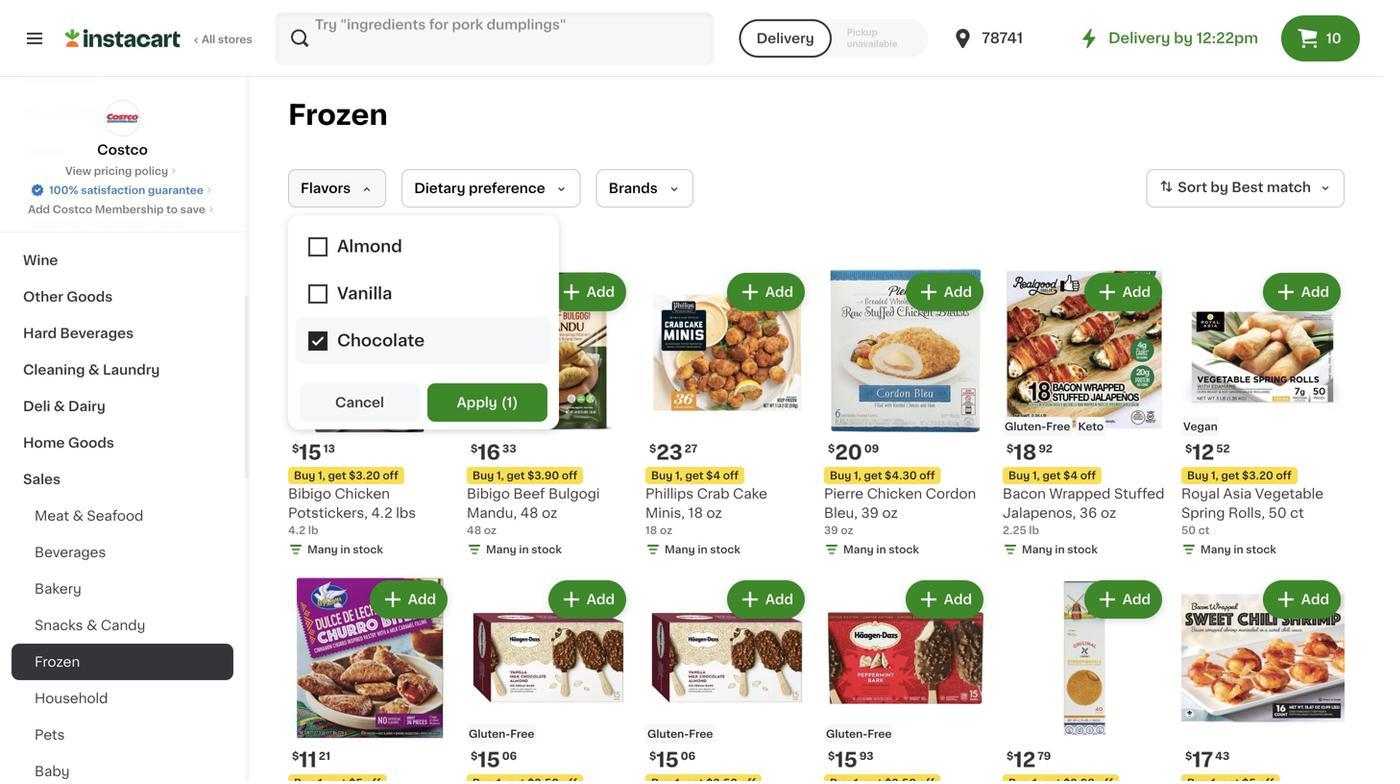 Task type: locate. For each thing, give the bounding box(es) containing it.
$ 23 27
[[649, 442, 698, 463]]

39
[[861, 506, 879, 520], [824, 525, 838, 536]]

0 vertical spatial beverages
[[60, 327, 134, 340]]

off up crab
[[723, 470, 739, 481]]

oz down mandu, on the bottom left of page
[[484, 525, 497, 536]]

6 many from the left
[[1201, 544, 1231, 555]]

2 buy 1, get $4 off from the left
[[1009, 470, 1096, 481]]

by for delivery
[[1174, 31, 1193, 45]]

1 horizontal spatial chicken
[[867, 487, 922, 501]]

off up vegetable
[[1276, 470, 1292, 481]]

2 $3.20 from the left
[[1242, 470, 1274, 481]]

stock for 18
[[1068, 544, 1098, 555]]

service type group
[[739, 19, 928, 58]]

electronics link
[[12, 60, 233, 96]]

1 horizontal spatial 06
[[681, 751, 696, 761]]

wine
[[23, 254, 58, 267]]

0 horizontal spatial chicken
[[335, 487, 390, 501]]

1 get from the left
[[328, 470, 346, 481]]

4 buy from the left
[[830, 470, 851, 481]]

2 stock from the left
[[532, 544, 562, 555]]

many down spring
[[1201, 544, 1231, 555]]

beverages up bakery
[[35, 546, 106, 559]]

$ inside '$ 23 27'
[[649, 443, 656, 454]]

& for snacks
[[87, 619, 97, 632]]

1 vertical spatial 12
[[1014, 750, 1036, 770]]

1, up phillips
[[675, 470, 683, 481]]

snacks & candy link
[[12, 607, 233, 644]]

0 horizontal spatial costco
[[53, 204, 92, 215]]

get down 92
[[1043, 470, 1061, 481]]

4 1, from the left
[[854, 470, 862, 481]]

1
[[507, 396, 512, 409]]

0 horizontal spatial $ 15 06
[[471, 750, 517, 770]]

frozen down snacks
[[35, 655, 80, 669]]

2 buy from the left
[[473, 470, 494, 481]]

1 1, from the left
[[318, 470, 325, 481]]

many in stock down rolls,
[[1201, 544, 1277, 555]]

0 horizontal spatial by
[[1174, 31, 1193, 45]]

48 down beef
[[520, 506, 538, 520]]

1 horizontal spatial by
[[1211, 181, 1229, 194]]

1 horizontal spatial 39
[[861, 506, 879, 520]]

5 1, from the left
[[1033, 470, 1040, 481]]

1, for 18
[[1033, 470, 1040, 481]]

& for cleaning
[[88, 363, 99, 377]]

off right $4.30
[[920, 470, 935, 481]]

0 horizontal spatial 39
[[824, 525, 838, 536]]

off up the wrapped
[[1081, 470, 1096, 481]]

delivery inside delivery button
[[757, 32, 814, 45]]

goods up hard beverages
[[67, 290, 113, 304]]

goods down dairy
[[68, 436, 114, 450]]

lb inside bacon wrapped stuffed jalapenos, 36 oz 2.25 lb
[[1029, 525, 1039, 536]]

buy 1, get $3.20 off for 12
[[1187, 470, 1292, 481]]

0 horizontal spatial delivery
[[757, 32, 814, 45]]

in for 15
[[340, 544, 350, 555]]

policy
[[135, 166, 168, 176]]

buy for 12
[[1187, 470, 1209, 481]]

beverages
[[60, 327, 134, 340], [35, 546, 106, 559]]

6 get from the left
[[1221, 470, 1240, 481]]

stuffed
[[1114, 487, 1165, 501]]

0 vertical spatial 18
[[1014, 442, 1037, 463]]

& right the health
[[72, 217, 84, 231]]

off up 'lbs'
[[383, 470, 398, 481]]

snacks & candy
[[35, 619, 145, 632]]

1, up the pierre
[[854, 470, 862, 481]]

1, down $ 15 13
[[318, 470, 325, 481]]

crab
[[697, 487, 730, 501]]

oz down buy 1, get $4.30 off
[[882, 506, 898, 520]]

costco down 100%
[[53, 204, 92, 215]]

1, up royal
[[1211, 470, 1219, 481]]

$ inside $ 12 79
[[1007, 751, 1014, 761]]

6 many in stock from the left
[[1201, 544, 1277, 555]]

1 lb from the left
[[308, 525, 318, 536]]

1 vertical spatial ct
[[1199, 525, 1210, 536]]

$3.20 up bibigo chicken potstickers, 4.2 lbs 4.2 lb on the left bottom of page
[[349, 470, 380, 481]]

2 many in stock from the left
[[486, 544, 562, 555]]

product group containing 20
[[824, 269, 988, 561]]

buy down 16 at the bottom of the page
[[473, 470, 494, 481]]

1 horizontal spatial $ 15 06
[[649, 750, 696, 770]]

2 in from the left
[[519, 544, 529, 555]]

oz right 36
[[1101, 506, 1117, 520]]

stock down royal asia vegetable spring rolls, 50 ct 50 ct
[[1246, 544, 1277, 555]]

many down mandu, on the bottom left of page
[[486, 544, 517, 555]]

0 horizontal spatial bibigo
[[288, 487, 331, 501]]

0 horizontal spatial frozen
[[35, 655, 80, 669]]

by inside field
[[1211, 181, 1229, 194]]

in for 16
[[519, 544, 529, 555]]

0 horizontal spatial gluten-free
[[469, 729, 535, 739]]

1 horizontal spatial $3.20
[[1242, 470, 1274, 481]]

rolls,
[[1229, 506, 1265, 520]]

1 $3.20 from the left
[[349, 470, 380, 481]]

deli
[[23, 400, 50, 413]]

48 down mandu, on the bottom left of page
[[467, 525, 481, 536]]

many in stock down bibigo beef bulgogi mandu, 48 oz 48 oz
[[486, 544, 562, 555]]

1 vertical spatial frozen
[[35, 655, 80, 669]]

1 horizontal spatial gluten-free
[[648, 729, 713, 739]]

& right the 'deli'
[[54, 400, 65, 413]]

by
[[1174, 31, 1193, 45], [1211, 181, 1229, 194]]

48
[[520, 506, 538, 520], [467, 525, 481, 536]]

$3.20
[[349, 470, 380, 481], [1242, 470, 1274, 481]]

1 horizontal spatial ct
[[1290, 506, 1304, 520]]

1, up bacon at the bottom
[[1033, 470, 1040, 481]]

12 left 52
[[1193, 442, 1215, 463]]

in down phillips crab cake minis, 18 oz 18 oz
[[698, 544, 708, 555]]

27
[[685, 443, 698, 454]]

many in stock down jalapenos, on the right of page
[[1022, 544, 1098, 555]]

& right meat
[[73, 509, 83, 523]]

lb
[[308, 525, 318, 536], [1029, 525, 1039, 536]]

5 off from the left
[[1081, 470, 1096, 481]]

delivery for delivery by 12:22pm
[[1109, 31, 1171, 45]]

get up beef
[[507, 470, 525, 481]]

many down 'potstickers,'
[[307, 544, 338, 555]]

many down 2.25
[[1022, 544, 1053, 555]]

06
[[502, 751, 517, 761], [681, 751, 696, 761]]

in down rolls,
[[1234, 544, 1244, 555]]

4.2 down 'potstickers,'
[[288, 525, 306, 536]]

add button
[[550, 275, 624, 309], [729, 275, 803, 309], [908, 275, 982, 309], [1086, 275, 1161, 309], [1265, 275, 1339, 309], [372, 582, 446, 617], [550, 582, 624, 617], [729, 582, 803, 617], [908, 582, 982, 617], [1086, 582, 1161, 617], [1265, 582, 1339, 617]]

product group
[[288, 269, 452, 561], [467, 269, 630, 561], [646, 269, 809, 561], [824, 269, 988, 561], [1003, 269, 1166, 561], [1182, 269, 1345, 561], [288, 576, 452, 781], [467, 576, 630, 781], [646, 576, 809, 781], [824, 576, 988, 781], [1003, 576, 1166, 781], [1182, 576, 1345, 781]]

(
[[501, 396, 507, 409]]

3 stock from the left
[[710, 544, 741, 555]]

bibigo up 'potstickers,'
[[288, 487, 331, 501]]

costco logo image
[[104, 100, 141, 136]]

& up dairy
[[88, 363, 99, 377]]

1 06 from the left
[[502, 751, 517, 761]]

off up the bulgogi
[[562, 470, 578, 481]]

product group containing 17
[[1182, 576, 1345, 781]]

liquor
[[23, 144, 67, 158]]

get up asia
[[1221, 470, 1240, 481]]

Best match Sort by field
[[1146, 169, 1345, 208]]

sort
[[1178, 181, 1208, 194]]

2 horizontal spatial 18
[[1014, 442, 1037, 463]]

2 1, from the left
[[497, 470, 504, 481]]

1 off from the left
[[383, 470, 398, 481]]

buy 1, get $3.20 off down "13"
[[294, 470, 398, 481]]

cleaning & laundry
[[23, 363, 160, 377]]

in
[[340, 544, 350, 555], [519, 544, 529, 555], [698, 544, 708, 555], [876, 544, 886, 555], [1055, 544, 1065, 555], [1234, 544, 1244, 555]]

3 off from the left
[[723, 470, 739, 481]]

buy
[[294, 470, 315, 481], [473, 470, 494, 481], [651, 470, 673, 481], [830, 470, 851, 481], [1009, 470, 1030, 481], [1187, 470, 1209, 481]]

2 chicken from the left
[[867, 487, 922, 501]]

costco up 'view pricing policy' link on the left of the page
[[97, 143, 148, 157]]

guarantee
[[148, 185, 204, 196]]

0 vertical spatial 39
[[861, 506, 879, 520]]

buy 1, get $3.20 off up asia
[[1187, 470, 1292, 481]]

stock down bibigo chicken potstickers, 4.2 lbs 4.2 lb on the left bottom of page
[[353, 544, 383, 555]]

50 down vegetable
[[1269, 506, 1287, 520]]

0 horizontal spatial lb
[[308, 525, 318, 536]]

1, for 20
[[854, 470, 862, 481]]

1 horizontal spatial lb
[[1029, 525, 1039, 536]]

$ 16 33
[[471, 442, 516, 463]]

home
[[23, 436, 65, 450]]

get down "13"
[[328, 470, 346, 481]]

5 stock from the left
[[1068, 544, 1098, 555]]

many in stock down bibigo chicken potstickers, 4.2 lbs 4.2 lb on the left bottom of page
[[307, 544, 383, 555]]

liquor link
[[12, 133, 233, 169]]

12
[[1193, 442, 1215, 463], [1014, 750, 1036, 770]]

candy
[[101, 619, 145, 632]]

buy 1, get $4 off for 18
[[1009, 470, 1096, 481]]

ct down vegetable
[[1290, 506, 1304, 520]]

royal asia vegetable spring rolls, 50 ct 50 ct
[[1182, 487, 1324, 536]]

lb down jalapenos, on the right of page
[[1029, 525, 1039, 536]]

buy up phillips
[[651, 470, 673, 481]]

pierre
[[824, 487, 864, 501]]

4.2 left 'lbs'
[[371, 506, 393, 520]]

0 horizontal spatial buy 1, get $3.20 off
[[294, 470, 398, 481]]

0 horizontal spatial $4
[[706, 470, 721, 481]]

3 1, from the left
[[675, 470, 683, 481]]

0 horizontal spatial 06
[[502, 751, 517, 761]]

1 horizontal spatial buy 1, get $3.20 off
[[1187, 470, 1292, 481]]

0 horizontal spatial 4.2
[[288, 525, 306, 536]]

4 in from the left
[[876, 544, 886, 555]]

1 vertical spatial 39
[[824, 525, 838, 536]]

2 vertical spatial 18
[[646, 525, 657, 536]]

in down bibigo beef bulgogi mandu, 48 oz 48 oz
[[519, 544, 529, 555]]

get up crab
[[685, 470, 704, 481]]

buy for 18
[[1009, 470, 1030, 481]]

18 down minis,
[[646, 525, 657, 536]]

50 down spring
[[1182, 525, 1196, 536]]

4.2
[[371, 506, 393, 520], [288, 525, 306, 536]]

0 vertical spatial 4.2
[[371, 506, 393, 520]]

1 horizontal spatial buy 1, get $4 off
[[1009, 470, 1096, 481]]

2 $4 from the left
[[1064, 470, 1078, 481]]

0 vertical spatial 50
[[1269, 506, 1287, 520]]

2 many from the left
[[486, 544, 517, 555]]

dietary preference
[[414, 182, 545, 195]]

lb down 'potstickers,'
[[308, 525, 318, 536]]

1 horizontal spatial bibigo
[[467, 487, 510, 501]]

$3.20 for 15
[[349, 470, 380, 481]]

& for beer
[[59, 108, 70, 121]]

1 many in stock from the left
[[307, 544, 383, 555]]

0 horizontal spatial 12
[[1014, 750, 1036, 770]]

5 many in stock from the left
[[1022, 544, 1098, 555]]

1 vertical spatial by
[[1211, 181, 1229, 194]]

1 horizontal spatial 48
[[520, 506, 538, 520]]

1 vertical spatial goods
[[67, 290, 113, 304]]

0 horizontal spatial buy 1, get $4 off
[[651, 470, 739, 481]]

$ 18 92
[[1007, 442, 1053, 463]]

apply ( 1 )
[[457, 396, 518, 409]]

oz down minis,
[[660, 525, 673, 536]]

frozen up flavors dropdown button
[[288, 101, 388, 129]]

stores
[[218, 34, 252, 45]]

1 horizontal spatial 12
[[1193, 442, 1215, 463]]

1 many from the left
[[307, 544, 338, 555]]

cancel button
[[300, 383, 420, 422]]

3 buy from the left
[[651, 470, 673, 481]]

stock for 15
[[353, 544, 383, 555]]

other goods
[[23, 290, 113, 304]]

1 horizontal spatial 18
[[688, 506, 703, 520]]

buy 1, get $4 off
[[651, 470, 739, 481], [1009, 470, 1096, 481]]

0 vertical spatial costco
[[97, 143, 148, 157]]

buy 1, get $4 off up crab
[[651, 470, 739, 481]]

many in stock down phillips crab cake minis, 18 oz 18 oz
[[665, 544, 741, 555]]

$ inside $ 16 33
[[471, 443, 478, 454]]

many down bleu,
[[843, 544, 874, 555]]

flavors button
[[288, 169, 386, 208]]

buy down $ 15 13
[[294, 470, 315, 481]]

1 $4 from the left
[[706, 470, 721, 481]]

delivery by 12:22pm link
[[1078, 27, 1259, 50]]

$ inside $ 11 21
[[292, 751, 299, 761]]

6 off from the left
[[1276, 470, 1292, 481]]

delivery inside delivery by 12:22pm link
[[1109, 31, 1171, 45]]

$3.20 up asia
[[1242, 470, 1274, 481]]

stock down bibigo beef bulgogi mandu, 48 oz 48 oz
[[532, 544, 562, 555]]

5 get from the left
[[1043, 470, 1061, 481]]

0 horizontal spatial $3.20
[[349, 470, 380, 481]]

1 bibigo from the left
[[288, 487, 331, 501]]

1 buy from the left
[[294, 470, 315, 481]]

stock down 36
[[1068, 544, 1098, 555]]

$4.30
[[885, 470, 917, 481]]

goods for other goods
[[67, 290, 113, 304]]

costco link
[[97, 100, 148, 159]]

get for 16
[[507, 470, 525, 481]]

$ 15 06
[[471, 750, 517, 770], [649, 750, 696, 770]]

off for 18
[[1081, 470, 1096, 481]]

4 many from the left
[[843, 544, 874, 555]]

buy up bacon at the bottom
[[1009, 470, 1030, 481]]

bibigo up mandu, on the bottom left of page
[[467, 487, 510, 501]]

6 buy from the left
[[1187, 470, 1209, 481]]

many down minis,
[[665, 544, 695, 555]]

2.25
[[1003, 525, 1027, 536]]

$
[[292, 443, 299, 454], [471, 443, 478, 454], [649, 443, 656, 454], [828, 443, 835, 454], [1007, 443, 1014, 454], [1185, 443, 1193, 454], [292, 751, 299, 761], [471, 751, 478, 761], [649, 751, 656, 761], [828, 751, 835, 761], [1007, 751, 1014, 761], [1185, 751, 1193, 761]]

get down 09
[[864, 470, 882, 481]]

bibigo inside bibigo chicken potstickers, 4.2 lbs 4.2 lb
[[288, 487, 331, 501]]

39 right bleu,
[[861, 506, 879, 520]]

ct
[[1290, 506, 1304, 520], [1199, 525, 1210, 536]]

18 down crab
[[688, 506, 703, 520]]

4 off from the left
[[920, 470, 935, 481]]

& right beer
[[59, 108, 70, 121]]

1 stock from the left
[[353, 544, 383, 555]]

& left the candy at the left bottom of the page
[[87, 619, 97, 632]]

in down jalapenos, on the right of page
[[1055, 544, 1065, 555]]

ct down spring
[[1199, 525, 1210, 536]]

$ inside $ 12 52
[[1185, 443, 1193, 454]]

hard
[[23, 327, 57, 340]]

add costco membership to save
[[28, 204, 206, 215]]

oz
[[542, 506, 558, 520], [707, 506, 722, 520], [882, 506, 898, 520], [1101, 506, 1117, 520], [484, 525, 497, 536], [660, 525, 673, 536], [841, 525, 854, 536]]

92
[[1039, 443, 1053, 454]]

preference
[[469, 182, 545, 195]]

buy 1, get $4 off down 92
[[1009, 470, 1096, 481]]

4 get from the left
[[864, 470, 882, 481]]

many for 20
[[843, 544, 874, 555]]

2 off from the left
[[562, 470, 578, 481]]

beer
[[23, 108, 56, 121]]

bibigo
[[288, 487, 331, 501], [467, 487, 510, 501]]

2 gluten-free from the left
[[648, 729, 713, 739]]

1 horizontal spatial frozen
[[288, 101, 388, 129]]

$4 for 18
[[1064, 470, 1078, 481]]

0 horizontal spatial 50
[[1182, 525, 1196, 536]]

4 many in stock from the left
[[843, 544, 919, 555]]

1 buy 1, get $4 off from the left
[[651, 470, 739, 481]]

12 for $ 12 79
[[1014, 750, 1036, 770]]

$3.90
[[528, 470, 559, 481]]

None search field
[[275, 12, 714, 65]]

by left 12:22pm
[[1174, 31, 1193, 45]]

$4 up crab
[[706, 470, 721, 481]]

& for health
[[72, 217, 84, 231]]

hard beverages link
[[12, 315, 233, 352]]

off for 12
[[1276, 470, 1292, 481]]

$4 up the wrapped
[[1064, 470, 1078, 481]]

in down bibigo chicken potstickers, 4.2 lbs 4.2 lb on the left bottom of page
[[340, 544, 350, 555]]

health & personal care
[[23, 217, 184, 231]]

2 bibigo from the left
[[467, 487, 510, 501]]

0 vertical spatial 48
[[520, 506, 538, 520]]

1 buy 1, get $3.20 off from the left
[[294, 470, 398, 481]]

3 many from the left
[[665, 544, 695, 555]]

18
[[1014, 442, 1037, 463], [688, 506, 703, 520], [646, 525, 657, 536]]

cancel
[[335, 396, 384, 409]]

1 $ 15 06 from the left
[[471, 750, 517, 770]]

bibigo inside bibigo beef bulgogi mandu, 48 oz 48 oz
[[467, 487, 510, 501]]

stock down phillips crab cake minis, 18 oz 18 oz
[[710, 544, 741, 555]]

stock down 'pierre chicken cordon bleu, 39 oz 39 oz'
[[889, 544, 919, 555]]

0 vertical spatial 12
[[1193, 442, 1215, 463]]

6 1, from the left
[[1211, 470, 1219, 481]]

brands
[[609, 182, 658, 195]]

chicken inside 'pierre chicken cordon bleu, 39 oz 39 oz'
[[867, 487, 922, 501]]

oz down bleu,
[[841, 525, 854, 536]]

3 many in stock from the left
[[665, 544, 741, 555]]

0 horizontal spatial 18
[[646, 525, 657, 536]]

chicken inside bibigo chicken potstickers, 4.2 lbs 4.2 lb
[[335, 487, 390, 501]]

21
[[319, 751, 330, 761]]

3 in from the left
[[698, 544, 708, 555]]

5 buy from the left
[[1009, 470, 1030, 481]]

in down 'pierre chicken cordon bleu, 39 oz 39 oz'
[[876, 544, 886, 555]]

2 buy 1, get $3.20 off from the left
[[1187, 470, 1292, 481]]

1 gluten-free from the left
[[469, 729, 535, 739]]

6 stock from the left
[[1246, 544, 1277, 555]]

5 in from the left
[[1055, 544, 1065, 555]]

1 vertical spatial 18
[[688, 506, 703, 520]]

12 left 79
[[1014, 750, 1036, 770]]

$ inside $ 20 09
[[828, 443, 835, 454]]

$4 for 23
[[706, 470, 721, 481]]

0 vertical spatial by
[[1174, 31, 1193, 45]]

goods down view
[[67, 181, 113, 194]]

frozen
[[288, 101, 388, 129], [35, 655, 80, 669]]

4 stock from the left
[[889, 544, 919, 555]]

$4
[[706, 470, 721, 481], [1064, 470, 1078, 481]]

get for 20
[[864, 470, 882, 481]]

39 down bleu,
[[824, 525, 838, 536]]

oz inside bacon wrapped stuffed jalapenos, 36 oz 2.25 lb
[[1101, 506, 1117, 520]]

cleaning & laundry link
[[12, 352, 233, 388]]

2 get from the left
[[507, 470, 525, 481]]

1 horizontal spatial 4.2
[[371, 506, 393, 520]]

stock for 16
[[532, 544, 562, 555]]

2 lb from the left
[[1029, 525, 1039, 536]]

1 chicken from the left
[[335, 487, 390, 501]]

1, for 16
[[497, 470, 504, 481]]

buy 1, get $3.20 off for 15
[[294, 470, 398, 481]]

12:22pm
[[1197, 31, 1259, 45]]

5 many from the left
[[1022, 544, 1053, 555]]

3 get from the left
[[685, 470, 704, 481]]

beverages up the cleaning & laundry
[[60, 327, 134, 340]]

1 in from the left
[[340, 544, 350, 555]]

1 vertical spatial 48
[[467, 525, 481, 536]]

1, down $ 16 33
[[497, 470, 504, 481]]

delivery for delivery
[[757, 32, 814, 45]]

2 06 from the left
[[681, 751, 696, 761]]

delivery
[[1109, 31, 1171, 45], [757, 32, 814, 45]]

sales link
[[12, 461, 233, 498]]

3 gluten-free from the left
[[826, 729, 892, 739]]

20
[[835, 442, 863, 463]]

many in stock for 20
[[843, 544, 919, 555]]

chicken down $4.30
[[867, 487, 922, 501]]

bakery link
[[12, 571, 233, 607]]

1 horizontal spatial delivery
[[1109, 31, 1171, 45]]

off for 15
[[383, 470, 398, 481]]

many in stock down 'pierre chicken cordon bleu, 39 oz 39 oz'
[[843, 544, 919, 555]]

royal
[[1182, 487, 1220, 501]]

buy up royal
[[1187, 470, 1209, 481]]

1 horizontal spatial $4
[[1064, 470, 1078, 481]]

many for 16
[[486, 544, 517, 555]]

0 vertical spatial goods
[[67, 181, 113, 194]]

6 in from the left
[[1234, 544, 1244, 555]]

many
[[307, 544, 338, 555], [486, 544, 517, 555], [665, 544, 695, 555], [843, 544, 874, 555], [1022, 544, 1053, 555], [1201, 544, 1231, 555]]

buy up the pierre
[[830, 470, 851, 481]]

2 vertical spatial goods
[[68, 436, 114, 450]]

by right sort
[[1211, 181, 1229, 194]]

0 vertical spatial ct
[[1290, 506, 1304, 520]]

2 horizontal spatial gluten-free
[[826, 729, 892, 739]]

chicken up 'potstickers,'
[[335, 487, 390, 501]]

baby link
[[12, 753, 233, 781]]

18 left 92
[[1014, 442, 1037, 463]]



Task type: describe. For each thing, give the bounding box(es) containing it.
off for 20
[[920, 470, 935, 481]]

match
[[1267, 181, 1311, 194]]

& for meat
[[73, 509, 83, 523]]

100% satisfaction guarantee button
[[30, 179, 215, 198]]

$ 11 21
[[292, 750, 330, 770]]

buy 1, get $4 off for 23
[[651, 470, 739, 481]]

pierre chicken cordon bleu, 39 oz 39 oz
[[824, 487, 976, 536]]

gluten-free keto
[[1005, 421, 1104, 432]]

goods for home goods
[[68, 436, 114, 450]]

13
[[323, 443, 335, 454]]

many in stock for 16
[[486, 544, 562, 555]]

sort by
[[1178, 181, 1229, 194]]

product group containing 16
[[467, 269, 630, 561]]

off for 23
[[723, 470, 739, 481]]

bibigo for 15
[[288, 487, 331, 501]]

buy for 15
[[294, 470, 315, 481]]

product group containing 11
[[288, 576, 452, 781]]

meat
[[35, 509, 69, 523]]

2 $ 15 06 from the left
[[649, 750, 696, 770]]

apply
[[457, 396, 497, 409]]

dairy
[[68, 400, 106, 413]]

$ 15 93
[[828, 750, 874, 770]]

0 horizontal spatial ct
[[1199, 525, 1210, 536]]

many for 12
[[1201, 544, 1231, 555]]

bacon
[[1003, 487, 1046, 501]]

frozen link
[[12, 644, 233, 680]]

buy 1, get $4.30 off
[[830, 470, 935, 481]]

goods for paper goods
[[67, 181, 113, 194]]

$3.20 for 12
[[1242, 470, 1274, 481]]

electronics
[[23, 71, 102, 85]]

bibigo for 16
[[467, 487, 510, 501]]

cordon
[[926, 487, 976, 501]]

many for 18
[[1022, 544, 1053, 555]]

wrapped
[[1050, 487, 1111, 501]]

beer & cider link
[[12, 96, 233, 133]]

bleu,
[[824, 506, 858, 520]]

$ 12 79
[[1007, 750, 1051, 770]]

11
[[299, 750, 317, 770]]

all stores link
[[65, 12, 254, 65]]

other
[[23, 290, 63, 304]]

beef
[[513, 487, 545, 501]]

bakery
[[35, 582, 81, 596]]

1 horizontal spatial costco
[[97, 143, 148, 157]]

get for 18
[[1043, 470, 1061, 481]]

1 vertical spatial beverages
[[35, 546, 106, 559]]

1 vertical spatial 4.2
[[288, 525, 306, 536]]

many in stock for 12
[[1201, 544, 1277, 555]]

& for deli
[[54, 400, 65, 413]]

spring
[[1182, 506, 1225, 520]]

baby
[[35, 765, 70, 778]]

1 horizontal spatial 50
[[1269, 506, 1287, 520]]

many in stock for 15
[[307, 544, 383, 555]]

12 for $ 12 52
[[1193, 442, 1215, 463]]

many for 23
[[665, 544, 695, 555]]

home goods link
[[12, 425, 233, 461]]

52
[[1216, 443, 1230, 454]]

many for 15
[[307, 544, 338, 555]]

all
[[202, 34, 215, 45]]

chicken for 20
[[867, 487, 922, 501]]

bulgogi
[[549, 487, 600, 501]]

pets link
[[12, 717, 233, 753]]

$ inside $ 18 92
[[1007, 443, 1014, 454]]

stock for 12
[[1246, 544, 1277, 555]]

1 vertical spatial costco
[[53, 204, 92, 215]]

delivery button
[[739, 19, 832, 58]]

cider
[[73, 108, 111, 121]]

all stores
[[202, 34, 252, 45]]

pricing
[[94, 166, 132, 176]]

brands button
[[596, 169, 693, 208]]

get for 23
[[685, 470, 704, 481]]

dietary
[[414, 182, 466, 195]]

16
[[478, 442, 501, 463]]

instacart logo image
[[65, 27, 181, 50]]

chicken for 15
[[335, 487, 390, 501]]

1, for 15
[[318, 470, 325, 481]]

save
[[180, 204, 206, 215]]

oz down beef
[[542, 506, 558, 520]]

delivery by 12:22pm
[[1109, 31, 1259, 45]]

)
[[512, 396, 518, 409]]

1, for 12
[[1211, 470, 1219, 481]]

in for 23
[[698, 544, 708, 555]]

many in stock for 18
[[1022, 544, 1098, 555]]

in for 12
[[1234, 544, 1244, 555]]

to
[[166, 204, 178, 215]]

100% satisfaction guarantee
[[49, 185, 204, 196]]

deli & dairy link
[[12, 388, 233, 425]]

78741 button
[[951, 12, 1067, 65]]

wine link
[[12, 242, 233, 279]]

paper
[[23, 181, 64, 194]]

cleaning
[[23, 363, 85, 377]]

buy for 16
[[473, 470, 494, 481]]

satisfaction
[[81, 185, 145, 196]]

buy for 20
[[830, 470, 851, 481]]

$ inside $ 17 43
[[1185, 751, 1193, 761]]

stock for 23
[[710, 544, 741, 555]]

by for sort
[[1211, 181, 1229, 194]]

beverages link
[[12, 534, 233, 571]]

oz down crab
[[707, 506, 722, 520]]

get for 12
[[1221, 470, 1240, 481]]

mandu,
[[467, 506, 517, 520]]

bibigo chicken potstickers, 4.2 lbs 4.2 lb
[[288, 487, 416, 536]]

1 vertical spatial 50
[[1182, 525, 1196, 536]]

$ inside $ 15 93
[[828, 751, 835, 761]]

stock for 20
[[889, 544, 919, 555]]

pets
[[35, 728, 65, 742]]

10
[[1326, 32, 1342, 45]]

in for 18
[[1055, 544, 1065, 555]]

$ 12 52
[[1185, 442, 1230, 463]]

get for 15
[[328, 470, 346, 481]]

1, for 23
[[675, 470, 683, 481]]

view pricing policy link
[[65, 163, 180, 179]]

$ inside $ 15 13
[[292, 443, 299, 454]]

off for 16
[[562, 470, 578, 481]]

paper goods link
[[12, 169, 233, 206]]

09
[[864, 443, 879, 454]]

in for 20
[[876, 544, 886, 555]]

Search field
[[277, 13, 712, 63]]

buy for 23
[[651, 470, 673, 481]]

meat & seafood
[[35, 509, 143, 523]]

many in stock for 23
[[665, 544, 741, 555]]

paper goods
[[23, 181, 113, 194]]

household
[[35, 692, 108, 705]]

hard beverages
[[23, 327, 134, 340]]

0 vertical spatial frozen
[[288, 101, 388, 129]]

health
[[23, 217, 69, 231]]

product group containing 18
[[1003, 269, 1166, 561]]

lb inside bibigo chicken potstickers, 4.2 lbs 4.2 lb
[[308, 525, 318, 536]]

best
[[1232, 181, 1264, 194]]

best match
[[1232, 181, 1311, 194]]

product group containing 23
[[646, 269, 809, 561]]

cake
[[733, 487, 768, 501]]

dietary preference button
[[402, 169, 581, 208]]

add inside add costco membership to save link
[[28, 204, 50, 215]]

bacon wrapped stuffed jalapenos, 36 oz 2.25 lb
[[1003, 487, 1165, 536]]

0 horizontal spatial 48
[[467, 525, 481, 536]]



Task type: vqa. For each thing, say whether or not it's contained in the screenshot.
left Buy 1, get $3.20 off
yes



